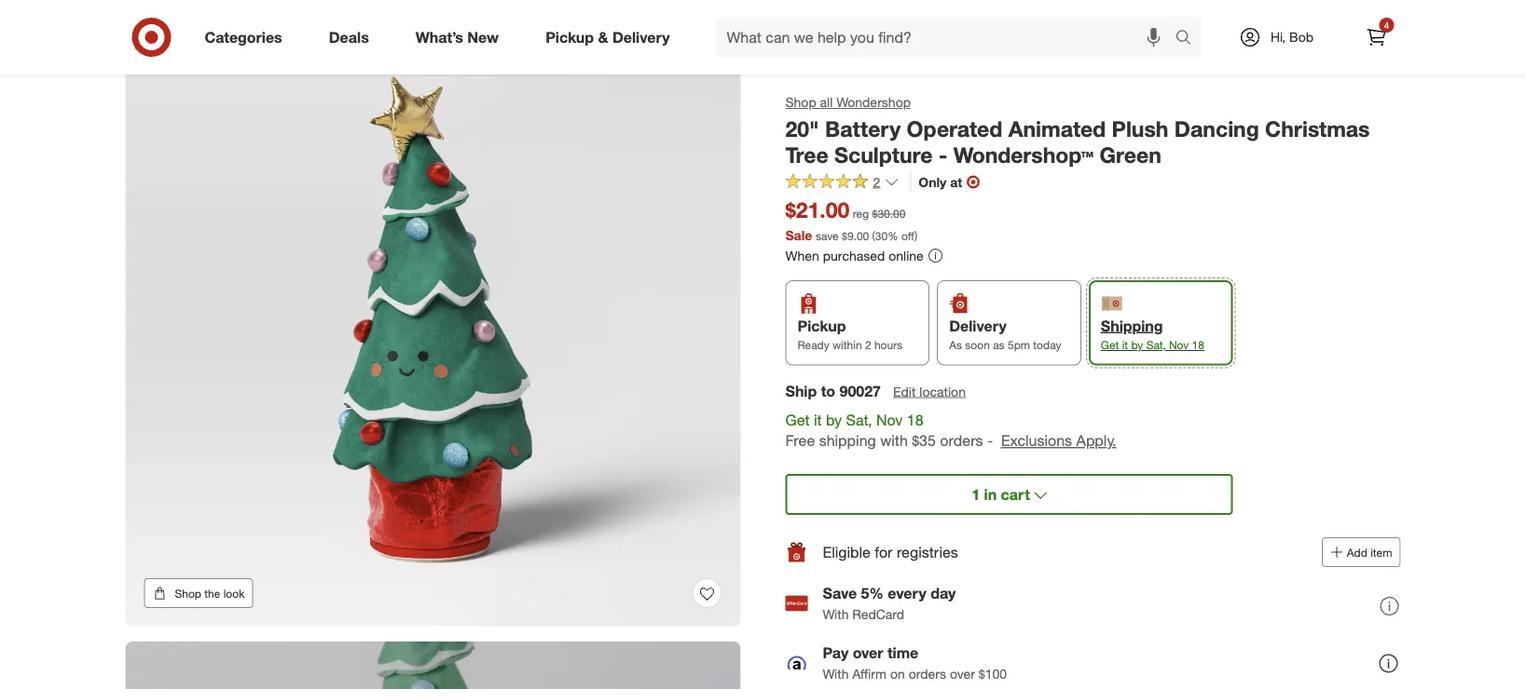 Task type: vqa. For each thing, say whether or not it's contained in the screenshot.
Green
yes



Task type: describe. For each thing, give the bounding box(es) containing it.
1
[[972, 486, 980, 504]]

ship
[[785, 382, 817, 400]]

it inside get it by sat, nov 18 free shipping with $35 orders - exclusions apply.
[[814, 411, 822, 429]]

4
[[1384, 19, 1389, 31]]

only
[[919, 174, 947, 190]]

wondershop
[[836, 94, 911, 110]]

hi, bob
[[1271, 29, 1314, 45]]

sat, inside the shipping get it by sat, nov 18
[[1146, 339, 1166, 353]]

- inside shop all wondershop 20" battery operated animated plush dancing christmas tree sculpture - wondershop™ green
[[939, 142, 948, 169]]

pay over time with affirm on orders over $100
[[823, 645, 1007, 683]]

edit location
[[893, 383, 966, 400]]

item
[[1371, 546, 1392, 560]]

green
[[1100, 142, 1162, 169]]

with inside pay over time with affirm on orders over $100
[[823, 666, 849, 683]]

within
[[833, 339, 862, 353]]

the
[[204, 587, 220, 601]]

dancing
[[1175, 116, 1259, 142]]

deals link
[[313, 17, 392, 58]]

nov inside the shipping get it by sat, nov 18
[[1169, 339, 1189, 353]]

%
[[888, 229, 898, 243]]

off
[[901, 229, 915, 243]]

with inside save 5% every day with redcard
[[823, 607, 849, 623]]

(
[[872, 229, 875, 243]]

it inside the shipping get it by sat, nov 18
[[1122, 339, 1128, 353]]

registries
[[897, 544, 958, 562]]

pickup ready within 2 hours
[[798, 317, 903, 353]]

eligible
[[823, 544, 871, 562]]

hi,
[[1271, 29, 1286, 45]]

30
[[875, 229, 888, 243]]

plush
[[1112, 116, 1169, 142]]

4 link
[[1356, 17, 1397, 58]]

add item
[[1347, 546, 1392, 560]]

shop for shop the look
[[175, 587, 201, 601]]

redcard
[[852, 607, 904, 623]]

battery
[[825, 116, 901, 142]]

5pm
[[1008, 339, 1030, 353]]

$100
[[979, 666, 1007, 683]]

exclusions apply. link
[[1001, 432, 1116, 450]]

categories link
[[189, 17, 306, 58]]

&
[[598, 28, 608, 46]]

save
[[816, 229, 839, 243]]

by inside get it by sat, nov 18 free shipping with $35 orders - exclusions apply.
[[826, 411, 842, 429]]

what's
[[416, 28, 463, 46]]

affirm
[[852, 666, 887, 683]]

)
[[915, 229, 918, 243]]

search
[[1167, 30, 1212, 48]]

1 in cart for 20" battery operated animated plush dancing christmas tree sculpture - wondershop™ green element
[[972, 486, 1030, 504]]

what's new
[[416, 28, 499, 46]]

every
[[888, 585, 926, 603]]

only at
[[919, 174, 962, 190]]

soon
[[965, 339, 990, 353]]

shop all wondershop 20" battery operated animated plush dancing christmas tree sculpture - wondershop™ green
[[785, 94, 1370, 169]]

sale
[[785, 227, 812, 243]]

shipping
[[819, 432, 876, 450]]

eligible for registries
[[823, 544, 958, 562]]

for
[[875, 544, 893, 562]]

shop for shop all wondershop 20" battery operated animated plush dancing christmas tree sculpture - wondershop™ green
[[785, 94, 816, 110]]

reg
[[853, 207, 869, 221]]

categories
[[205, 28, 282, 46]]

1 in cart
[[972, 486, 1030, 504]]

online
[[889, 247, 924, 264]]

as
[[949, 339, 962, 353]]

animated
[[1008, 116, 1106, 142]]

0 horizontal spatial over
[[853, 645, 883, 663]]

- inside get it by sat, nov 18 free shipping with $35 orders - exclusions apply.
[[987, 432, 993, 450]]

cart
[[1001, 486, 1030, 504]]

what's new link
[[400, 17, 522, 58]]

as
[[993, 339, 1005, 353]]

sculpture
[[835, 142, 933, 169]]

get inside get it by sat, nov 18 free shipping with $35 orders - exclusions apply.
[[785, 411, 810, 429]]



Task type: locate. For each thing, give the bounding box(es) containing it.
image gallery element
[[125, 12, 741, 690]]

by inside the shipping get it by sat, nov 18
[[1131, 339, 1143, 353]]

apply.
[[1076, 432, 1116, 450]]

search button
[[1167, 17, 1212, 62]]

shop the look link
[[144, 579, 253, 609]]

2 link
[[785, 173, 899, 194]]

1 horizontal spatial pickup
[[798, 317, 846, 335]]

20&#34; battery operated animated plush dancing christmas tree sculpture - wondershop&#8482; green, 1 of 5 image
[[125, 12, 741, 627]]

0 horizontal spatial it
[[814, 411, 822, 429]]

0 vertical spatial it
[[1122, 339, 1128, 353]]

to
[[821, 382, 835, 400]]

day
[[931, 585, 956, 603]]

over up affirm
[[853, 645, 883, 663]]

0 horizontal spatial nov
[[876, 411, 903, 429]]

location
[[920, 383, 966, 400]]

$21.00 reg $30.00 sale save $ 9.00 ( 30 % off )
[[785, 197, 918, 243]]

1 horizontal spatial shop
[[785, 94, 816, 110]]

all
[[820, 94, 833, 110]]

sat, down shipping
[[1146, 339, 1166, 353]]

pay
[[823, 645, 849, 663]]

nov
[[1169, 339, 1189, 353], [876, 411, 903, 429]]

pickup for ready
[[798, 317, 846, 335]]

shop inside "link"
[[175, 587, 201, 601]]

pickup left &
[[546, 28, 594, 46]]

sat, up shipping
[[846, 411, 872, 429]]

1 vertical spatial by
[[826, 411, 842, 429]]

by
[[1131, 339, 1143, 353], [826, 411, 842, 429]]

ship to 90027
[[785, 382, 881, 400]]

pickup for &
[[546, 28, 594, 46]]

delivery as soon as 5pm today
[[949, 317, 1061, 353]]

1 horizontal spatial get
[[1101, 339, 1119, 353]]

shipping
[[1101, 317, 1163, 335]]

1 horizontal spatial sat,
[[1146, 339, 1166, 353]]

edit
[[893, 383, 916, 400]]

0 vertical spatial get
[[1101, 339, 1119, 353]]

1 horizontal spatial over
[[950, 666, 975, 683]]

new
[[467, 28, 499, 46]]

0 vertical spatial -
[[939, 142, 948, 169]]

0 vertical spatial orders
[[940, 432, 983, 450]]

pickup inside pickup ready within 2 hours
[[798, 317, 846, 335]]

delivery right &
[[612, 28, 670, 46]]

when purchased online
[[785, 247, 924, 264]]

sat,
[[1146, 339, 1166, 353], [846, 411, 872, 429]]

- up only at
[[939, 142, 948, 169]]

by down shipping
[[1131, 339, 1143, 353]]

delivery up soon
[[949, 317, 1007, 335]]

5%
[[861, 585, 884, 603]]

1 with from the top
[[823, 607, 849, 623]]

save 5% every day with redcard
[[823, 585, 956, 623]]

1 vertical spatial with
[[823, 666, 849, 683]]

add item button
[[1322, 538, 1401, 568]]

purchased
[[823, 247, 885, 264]]

2 inside pickup ready within 2 hours
[[865, 339, 871, 353]]

1 vertical spatial 18
[[907, 411, 924, 429]]

get
[[1101, 339, 1119, 353], [785, 411, 810, 429]]

20"
[[785, 116, 819, 142]]

0 horizontal spatial sat,
[[846, 411, 872, 429]]

today
[[1033, 339, 1061, 353]]

in
[[984, 486, 997, 504]]

0 vertical spatial nov
[[1169, 339, 1189, 353]]

when
[[785, 247, 819, 264]]

save
[[823, 585, 857, 603]]

0 horizontal spatial 2
[[865, 339, 871, 353]]

on
[[890, 666, 905, 683]]

over
[[853, 645, 883, 663], [950, 666, 975, 683]]

0 vertical spatial pickup
[[546, 28, 594, 46]]

with
[[880, 432, 908, 450]]

orders
[[940, 432, 983, 450], [909, 666, 946, 683]]

1 horizontal spatial -
[[987, 432, 993, 450]]

0 vertical spatial over
[[853, 645, 883, 663]]

18 inside the shipping get it by sat, nov 18
[[1192, 339, 1204, 353]]

exclusions
[[1001, 432, 1072, 450]]

get down shipping
[[1101, 339, 1119, 353]]

it up free
[[814, 411, 822, 429]]

shop left all
[[785, 94, 816, 110]]

1 horizontal spatial it
[[1122, 339, 1128, 353]]

0 vertical spatial by
[[1131, 339, 1143, 353]]

shop inside shop all wondershop 20" battery operated animated plush dancing christmas tree sculpture - wondershop™ green
[[785, 94, 816, 110]]

0 vertical spatial shop
[[785, 94, 816, 110]]

- left exclusions
[[987, 432, 993, 450]]

it down shipping
[[1122, 339, 1128, 353]]

-
[[939, 142, 948, 169], [987, 432, 993, 450]]

ready
[[798, 339, 829, 353]]

1 vertical spatial over
[[950, 666, 975, 683]]

What can we help you find? suggestions appear below search field
[[716, 17, 1180, 58]]

1 horizontal spatial 2
[[873, 174, 880, 190]]

0 vertical spatial delivery
[[612, 28, 670, 46]]

over left $100
[[950, 666, 975, 683]]

look
[[223, 587, 245, 601]]

1 vertical spatial it
[[814, 411, 822, 429]]

0 horizontal spatial 18
[[907, 411, 924, 429]]

1 horizontal spatial delivery
[[949, 317, 1007, 335]]

0 vertical spatial sat,
[[1146, 339, 1166, 353]]

pickup up 'ready'
[[798, 317, 846, 335]]

0 vertical spatial 2
[[873, 174, 880, 190]]

2 left hours
[[865, 339, 871, 353]]

orders right $35
[[940, 432, 983, 450]]

pickup
[[546, 28, 594, 46], [798, 317, 846, 335]]

18 inside get it by sat, nov 18 free shipping with $35 orders - exclusions apply.
[[907, 411, 924, 429]]

$21.00
[[785, 197, 850, 223]]

1 horizontal spatial 18
[[1192, 339, 1204, 353]]

1 horizontal spatial by
[[1131, 339, 1143, 353]]

with down save
[[823, 607, 849, 623]]

deals
[[329, 28, 369, 46]]

get inside the shipping get it by sat, nov 18
[[1101, 339, 1119, 353]]

with
[[823, 607, 849, 623], [823, 666, 849, 683]]

delivery
[[612, 28, 670, 46], [949, 317, 1007, 335]]

1 vertical spatial delivery
[[949, 317, 1007, 335]]

bob
[[1290, 29, 1314, 45]]

shop left the
[[175, 587, 201, 601]]

shop
[[785, 94, 816, 110], [175, 587, 201, 601]]

0 horizontal spatial get
[[785, 411, 810, 429]]

shipping get it by sat, nov 18
[[1101, 317, 1204, 353]]

operated
[[907, 116, 1003, 142]]

0 horizontal spatial shop
[[175, 587, 201, 601]]

by up shipping
[[826, 411, 842, 429]]

nov inside get it by sat, nov 18 free shipping with $35 orders - exclusions apply.
[[876, 411, 903, 429]]

1 vertical spatial sat,
[[846, 411, 872, 429]]

1 vertical spatial orders
[[909, 666, 946, 683]]

wondershop™
[[953, 142, 1094, 169]]

orders right on
[[909, 666, 946, 683]]

delivery inside delivery as soon as 5pm today
[[949, 317, 1007, 335]]

orders inside get it by sat, nov 18 free shipping with $35 orders - exclusions apply.
[[940, 432, 983, 450]]

0 vertical spatial 18
[[1192, 339, 1204, 353]]

tree
[[785, 142, 829, 169]]

1 horizontal spatial nov
[[1169, 339, 1189, 353]]

pickup & delivery link
[[530, 17, 693, 58]]

pickup & delivery
[[546, 28, 670, 46]]

0 horizontal spatial delivery
[[612, 28, 670, 46]]

at
[[950, 174, 962, 190]]

0 horizontal spatial pickup
[[546, 28, 594, 46]]

1 vertical spatial get
[[785, 411, 810, 429]]

add
[[1347, 546, 1368, 560]]

$35
[[912, 432, 936, 450]]

get up free
[[785, 411, 810, 429]]

9.00
[[847, 229, 869, 243]]

1 vertical spatial -
[[987, 432, 993, 450]]

sat, inside get it by sat, nov 18 free shipping with $35 orders - exclusions apply.
[[846, 411, 872, 429]]

2 down sculpture
[[873, 174, 880, 190]]

christmas
[[1265, 116, 1370, 142]]

1 vertical spatial shop
[[175, 587, 201, 601]]

$30.00
[[872, 207, 906, 221]]

with down pay
[[823, 666, 849, 683]]

2
[[873, 174, 880, 190], [865, 339, 871, 353]]

0 horizontal spatial -
[[939, 142, 948, 169]]

get it by sat, nov 18 free shipping with $35 orders - exclusions apply.
[[785, 411, 1116, 450]]

90027
[[840, 382, 881, 400]]

1 vertical spatial pickup
[[798, 317, 846, 335]]

$
[[842, 229, 847, 243]]

hours
[[874, 339, 903, 353]]

time
[[888, 645, 919, 663]]

0 vertical spatial with
[[823, 607, 849, 623]]

free
[[785, 432, 815, 450]]

1 vertical spatial 2
[[865, 339, 871, 353]]

orders inside pay over time with affirm on orders over $100
[[909, 666, 946, 683]]

edit location button
[[892, 382, 967, 402]]

2 with from the top
[[823, 666, 849, 683]]

1 vertical spatial nov
[[876, 411, 903, 429]]

0 horizontal spatial by
[[826, 411, 842, 429]]



